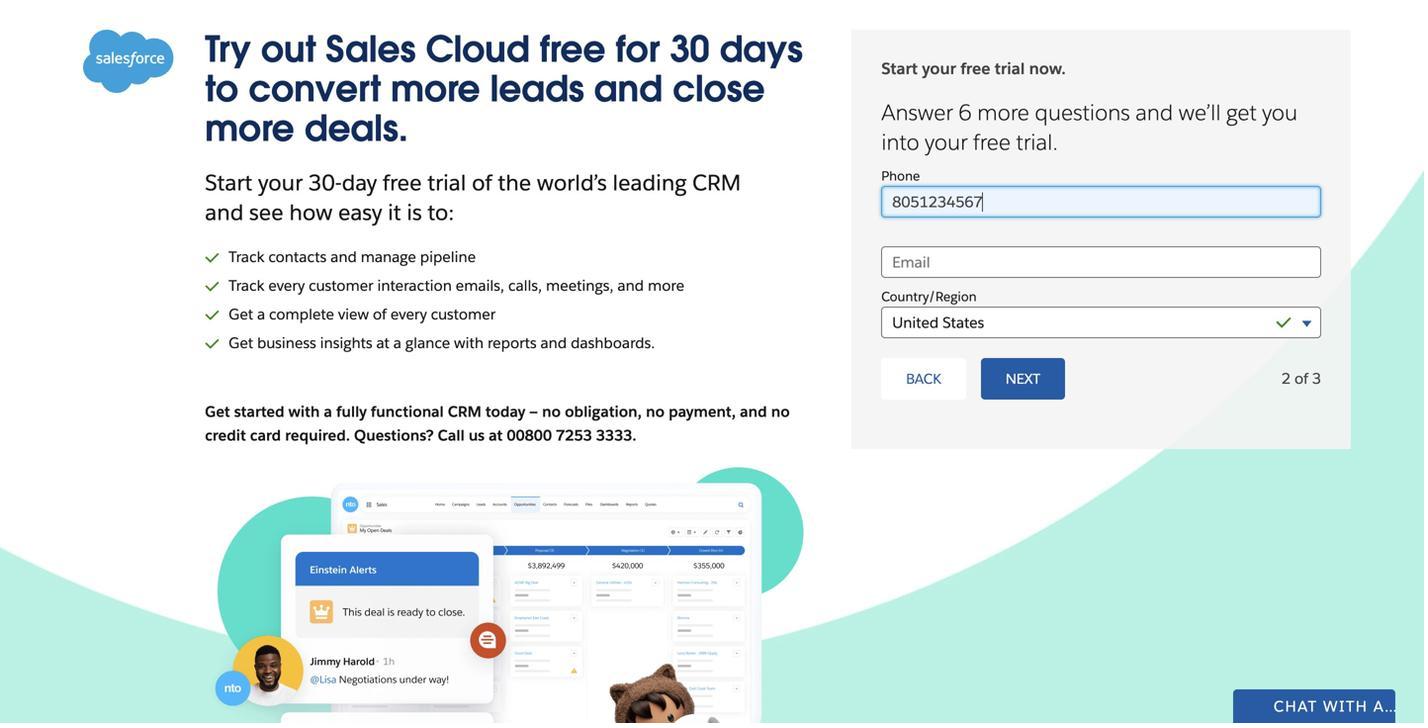 Task type: locate. For each thing, give the bounding box(es) containing it.
get up the credit
[[205, 402, 230, 422]]

of left the
[[472, 169, 492, 197]]

1 vertical spatial every
[[391, 305, 427, 324]]

of right view on the top left of page
[[373, 305, 387, 324]]

0 vertical spatial get
[[229, 305, 253, 324]]

no left the payment, in the bottom of the page
[[646, 402, 665, 422]]

2 vertical spatial with
[[1324, 697, 1369, 716]]

chat with an exp button
[[1234, 690, 1425, 723]]

1 horizontal spatial with
[[454, 333, 484, 353]]

your inside answer 6 more questions and we'll get you into your free trial.
[[925, 128, 968, 157]]

manage
[[361, 247, 416, 267]]

business
[[257, 333, 316, 353]]

free
[[540, 27, 606, 72], [961, 58, 991, 79], [974, 128, 1011, 157], [383, 169, 422, 197]]

start
[[882, 58, 918, 79], [205, 169, 253, 197]]

6
[[959, 99, 972, 127]]

interactive dashboard of sales cloud on laptop and mobile screen image
[[205, 468, 832, 723]]

of
[[472, 169, 492, 197], [373, 305, 387, 324], [1295, 369, 1309, 388]]

at right the insights
[[376, 333, 390, 353]]

0 vertical spatial with
[[454, 333, 484, 353]]

0 horizontal spatial no
[[542, 402, 561, 422]]

dashboards.
[[571, 333, 655, 353]]

credit
[[205, 426, 246, 445]]

your up answer
[[923, 58, 957, 79]]

see
[[249, 198, 284, 227]]

and right the payment, in the bottom of the page
[[740, 402, 768, 422]]

your inside start your 30-day free trial of the world's leading crm and see how easy it is to:
[[258, 169, 303, 197]]

1 no from the left
[[542, 402, 561, 422]]

track down see at the left top of page
[[229, 247, 265, 267]]

1 vertical spatial with
[[289, 402, 320, 422]]

start up see at the left top of page
[[205, 169, 253, 197]]

trial
[[995, 58, 1025, 79], [428, 169, 466, 197]]

2 horizontal spatial with
[[1324, 697, 1369, 716]]

now.
[[1030, 58, 1066, 79]]

2
[[1282, 369, 1291, 388]]

1 vertical spatial start
[[205, 169, 253, 197]]

1 horizontal spatial trial
[[995, 58, 1025, 79]]

1 vertical spatial at
[[489, 426, 503, 445]]

your
[[923, 58, 957, 79], [925, 128, 968, 157], [258, 169, 303, 197]]

more
[[391, 66, 480, 112], [978, 99, 1030, 127], [205, 106, 295, 151], [648, 276, 685, 295]]

0 vertical spatial track
[[229, 247, 265, 267]]

0 horizontal spatial start
[[205, 169, 253, 197]]

1 vertical spatial your
[[925, 128, 968, 157]]

and right the reports
[[541, 333, 567, 353]]

every down interaction
[[391, 305, 427, 324]]

1 vertical spatial track
[[229, 276, 265, 295]]

emails,
[[456, 276, 505, 295]]

customer up view on the top left of page
[[309, 276, 374, 295]]

0 horizontal spatial trial
[[428, 169, 466, 197]]

fully
[[336, 402, 367, 422]]

0 horizontal spatial with
[[289, 402, 320, 422]]

more inside answer 6 more questions and we'll get you into your free trial.
[[978, 99, 1030, 127]]

2 track from the top
[[229, 276, 265, 295]]

and left see at the left top of page
[[205, 198, 244, 227]]

0 horizontal spatial crm
[[448, 402, 482, 422]]

0 vertical spatial at
[[376, 333, 390, 353]]

today
[[486, 402, 526, 422]]

a
[[257, 305, 265, 324], [394, 333, 402, 353], [324, 402, 332, 422]]

and left we'll
[[1136, 99, 1174, 127]]

free up it
[[383, 169, 422, 197]]

1 vertical spatial crm
[[448, 402, 482, 422]]

get started with a fully functional crm today — no obligation, no payment, and no credit card required. questions? call us at
[[205, 402, 790, 445]]

and
[[594, 66, 663, 112], [1136, 99, 1174, 127], [205, 198, 244, 227], [331, 247, 357, 267], [618, 276, 644, 295], [541, 333, 567, 353], [740, 402, 768, 422]]

call
[[438, 426, 465, 445]]

1 vertical spatial a
[[394, 333, 402, 353]]

to:
[[428, 198, 454, 227]]

trial left the now.
[[995, 58, 1025, 79]]

track
[[229, 247, 265, 267], [229, 276, 265, 295]]

0 horizontal spatial of
[[373, 305, 387, 324]]

2 horizontal spatial no
[[772, 402, 790, 422]]

start your free trial now.
[[882, 58, 1066, 79]]

and inside try out sales cloud free for 30 days to convert more leads and close more deals.
[[594, 66, 663, 112]]

0 vertical spatial of
[[472, 169, 492, 197]]

0 vertical spatial a
[[257, 305, 265, 324]]

your for start your free trial now.
[[923, 58, 957, 79]]

1 horizontal spatial crm
[[693, 169, 741, 197]]

1 horizontal spatial no
[[646, 402, 665, 422]]

every
[[268, 276, 305, 295], [391, 305, 427, 324]]

start inside start your 30-day free trial of the world's leading crm and see how easy it is to:
[[205, 169, 253, 197]]

at
[[376, 333, 390, 353], [489, 426, 503, 445]]

1 horizontal spatial at
[[489, 426, 503, 445]]

with right started
[[289, 402, 320, 422]]

your up see at the left top of page
[[258, 169, 303, 197]]

us
[[469, 426, 485, 445]]

2 vertical spatial get
[[205, 402, 230, 422]]

close
[[673, 66, 765, 112]]

start for start your 30-day free trial of the world's leading crm and see how easy it is to:
[[205, 169, 253, 197]]

trial.
[[1017, 128, 1059, 157]]

your down 6
[[925, 128, 968, 157]]

deals.
[[304, 106, 409, 151]]

with
[[454, 333, 484, 353], [289, 402, 320, 422], [1324, 697, 1369, 716]]

2 vertical spatial a
[[324, 402, 332, 422]]

crm inside start your 30-day free trial of the world's leading crm and see how easy it is to:
[[693, 169, 741, 197]]

0 vertical spatial crm
[[693, 169, 741, 197]]

next button
[[981, 358, 1066, 400]]

with inside the get started with a fully functional crm today — no obligation, no payment, and no credit card required. questions? call us at
[[289, 402, 320, 422]]

1 horizontal spatial start
[[882, 58, 918, 79]]

of right 2 on the bottom of the page
[[1295, 369, 1309, 388]]

and inside the get started with a fully functional crm today — no obligation, no payment, and no credit card required. questions? call us at
[[740, 402, 768, 422]]

with right glance
[[454, 333, 484, 353]]

a left fully
[[324, 402, 332, 422]]

answer 6 more questions and we'll get you into your free trial.
[[882, 99, 1298, 157]]

1 horizontal spatial customer
[[431, 305, 496, 324]]

days
[[720, 27, 803, 72]]

get
[[229, 305, 253, 324], [229, 333, 253, 353], [205, 402, 230, 422]]

crm up us
[[448, 402, 482, 422]]

no right the payment, in the bottom of the page
[[772, 402, 790, 422]]

2 no from the left
[[646, 402, 665, 422]]

None email field
[[882, 247, 1322, 278]]

back
[[907, 370, 942, 388]]

get left business
[[229, 333, 253, 353]]

try out sales cloud free for 30 days to convert more leads and close more deals.
[[205, 27, 803, 151]]

free left trial.
[[974, 128, 1011, 157]]

no
[[542, 402, 561, 422], [646, 402, 665, 422], [772, 402, 790, 422]]

into
[[882, 128, 920, 157]]

get left complete
[[229, 305, 253, 324]]

the
[[498, 169, 532, 197]]

every down contacts
[[268, 276, 305, 295]]

obligation,
[[565, 402, 642, 422]]

back button
[[882, 358, 967, 400]]

to
[[205, 66, 238, 112]]

of inside start your 30-day free trial of the world's leading crm and see how easy it is to:
[[472, 169, 492, 197]]

answer
[[882, 99, 954, 127]]

a inside the get started with a fully functional crm today — no obligation, no payment, and no credit card required. questions? call us at
[[324, 402, 332, 422]]

0 vertical spatial customer
[[309, 276, 374, 295]]

of inside track contacts and manage pipeline track every customer interaction emails, calls, meetings, and more get a complete view of every customer get business insights at a glance with reports and dashboards.
[[373, 305, 387, 324]]

glance
[[406, 333, 450, 353]]

0 vertical spatial trial
[[995, 58, 1025, 79]]

0 horizontal spatial every
[[268, 276, 305, 295]]

at right us
[[489, 426, 503, 445]]

1 horizontal spatial of
[[472, 169, 492, 197]]

0 horizontal spatial at
[[376, 333, 390, 353]]

it
[[388, 198, 401, 227]]

world's
[[537, 169, 607, 197]]

a left glance
[[394, 333, 402, 353]]

meetings,
[[546, 276, 614, 295]]

crm right leading
[[693, 169, 741, 197]]

start up answer
[[882, 58, 918, 79]]

and left 30
[[594, 66, 663, 112]]

crm
[[693, 169, 741, 197], [448, 402, 482, 422]]

0 vertical spatial your
[[923, 58, 957, 79]]

no right —
[[542, 402, 561, 422]]

with left an
[[1324, 697, 1369, 716]]

day
[[342, 169, 377, 197]]

1 vertical spatial of
[[373, 305, 387, 324]]

complete
[[269, 305, 334, 324]]

track up business
[[229, 276, 265, 295]]

1 horizontal spatial a
[[324, 402, 332, 422]]

None telephone field
[[882, 186, 1322, 218]]

for
[[616, 27, 660, 72]]

2 vertical spatial of
[[1295, 369, 1309, 388]]

1 vertical spatial trial
[[428, 169, 466, 197]]

interaction
[[377, 276, 452, 295]]

customer
[[309, 276, 374, 295], [431, 305, 496, 324]]

customer down emails,
[[431, 305, 496, 324]]

a up business
[[257, 305, 265, 324]]

trial up to:
[[428, 169, 466, 197]]

0 vertical spatial every
[[268, 276, 305, 295]]

0 vertical spatial start
[[882, 58, 918, 79]]

free left for
[[540, 27, 606, 72]]

2 vertical spatial your
[[258, 169, 303, 197]]

0 horizontal spatial customer
[[309, 276, 374, 295]]



Task type: vqa. For each thing, say whether or not it's contained in the screenshot.
Go to the homepage Image
yes



Task type: describe. For each thing, give the bounding box(es) containing it.
we'll
[[1179, 99, 1222, 127]]

with inside track contacts and manage pipeline track every customer interaction emails, calls, meetings, and more get a complete view of every customer get business insights at a glance with reports and dashboards.
[[454, 333, 484, 353]]

chat with an exp
[[1274, 697, 1425, 716]]

start for start your free trial now.
[[882, 58, 918, 79]]

2 of 3
[[1282, 369, 1322, 388]]

out
[[261, 27, 316, 72]]

start your 30-day free trial of the world's leading crm and see how easy it is to:
[[205, 169, 741, 227]]

track contacts and manage pipeline track every customer interaction emails, calls, meetings, and more get a complete view of every customer get business insights at a glance with reports and dashboards.
[[229, 247, 685, 353]]

exp
[[1404, 697, 1425, 716]]

3 no from the left
[[772, 402, 790, 422]]

cloud
[[426, 27, 530, 72]]

leading
[[613, 169, 687, 197]]

2 horizontal spatial of
[[1295, 369, 1309, 388]]

at inside track contacts and manage pipeline track every customer interaction emails, calls, meetings, and more get a complete view of every customer get business insights at a glance with reports and dashboards.
[[376, 333, 390, 353]]

1 vertical spatial customer
[[431, 305, 496, 324]]

free inside try out sales cloud free for 30 days to convert more leads and close more deals.
[[540, 27, 606, 72]]

try
[[205, 27, 251, 72]]

get
[[1227, 99, 1257, 127]]

easy
[[338, 198, 382, 227]]

next
[[1006, 370, 1041, 388]]

sales
[[326, 27, 416, 72]]

2 horizontal spatial a
[[394, 333, 402, 353]]

questions
[[1035, 99, 1131, 127]]

0 horizontal spatial a
[[257, 305, 265, 324]]

get inside the get started with a fully functional crm today — no obligation, no payment, and no credit card required. questions? call us at
[[205, 402, 230, 422]]

reports
[[488, 333, 537, 353]]

and right meetings,
[[618, 276, 644, 295]]

an
[[1374, 697, 1399, 716]]

free up 6
[[961, 58, 991, 79]]

free inside answer 6 more questions and we'll get you into your free trial.
[[974, 128, 1011, 157]]

more inside track contacts and manage pipeline track every customer interaction emails, calls, meetings, and more get a complete view of every customer get business insights at a glance with reports and dashboards.
[[648, 276, 685, 295]]

functional
[[371, 402, 444, 422]]

calls,
[[508, 276, 542, 295]]

free inside start your 30-day free trial of the world's leading crm and see how easy it is to:
[[383, 169, 422, 197]]

how
[[289, 198, 333, 227]]

at inside the get started with a fully functional crm today — no obligation, no payment, and no credit card required. questions? call us at
[[489, 426, 503, 445]]

.
[[633, 426, 637, 445]]

30-
[[309, 169, 342, 197]]

you
[[1263, 99, 1298, 127]]

trial inside start your 30-day free trial of the world's leading crm and see how easy it is to:
[[428, 169, 466, 197]]

card
[[250, 426, 281, 445]]

go to the homepage image
[[83, 30, 174, 93]]

contacts
[[268, 247, 327, 267]]

crm inside the get started with a fully functional crm today — no obligation, no payment, and no credit card required. questions? call us at
[[448, 402, 482, 422]]

chat
[[1274, 697, 1318, 716]]

1 vertical spatial get
[[229, 333, 253, 353]]

3
[[1313, 369, 1322, 388]]

your for start your 30-day free trial of the world's leading crm and see how easy it is to:
[[258, 169, 303, 197]]

insights
[[320, 333, 373, 353]]

view
[[338, 305, 369, 324]]

1 track from the top
[[229, 247, 265, 267]]

and left manage
[[331, 247, 357, 267]]

1 horizontal spatial every
[[391, 305, 427, 324]]

—
[[530, 402, 538, 422]]

leads
[[490, 66, 584, 112]]

required. questions?
[[285, 426, 434, 445]]

with inside button
[[1324, 697, 1369, 716]]

and inside answer 6 more questions and we'll get you into your free trial.
[[1136, 99, 1174, 127]]

started
[[234, 402, 285, 422]]

30
[[670, 27, 710, 72]]

is
[[407, 198, 422, 227]]

payment,
[[669, 402, 736, 422]]

convert
[[248, 66, 381, 112]]

and inside start your 30-day free trial of the world's leading crm and see how easy it is to:
[[205, 198, 244, 227]]

pipeline
[[420, 247, 476, 267]]



